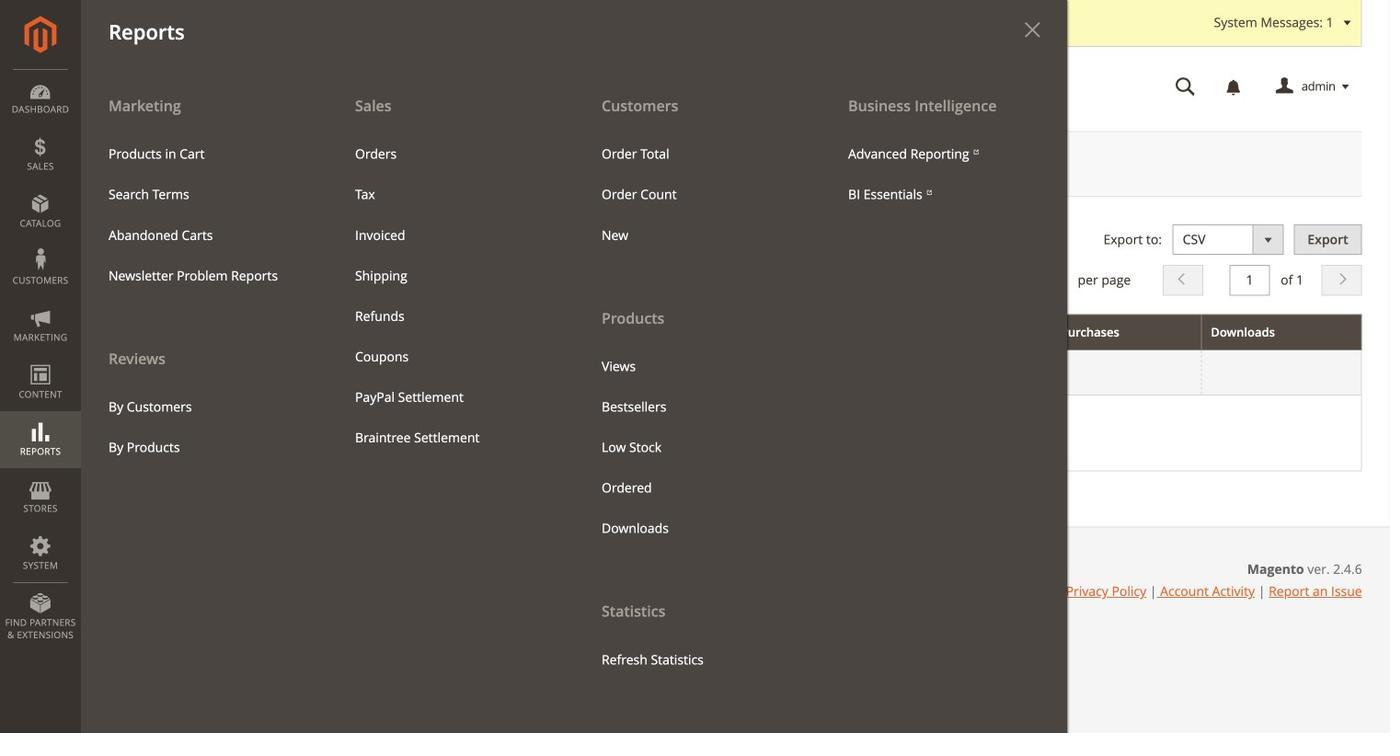 Task type: locate. For each thing, give the bounding box(es) containing it.
menu bar
[[0, 0, 1067, 733]]

None text field
[[1230, 265, 1270, 296], [118, 360, 413, 385], [1230, 265, 1270, 296], [118, 360, 413, 385]]

None text field
[[433, 360, 727, 385], [747, 360, 1042, 385], [433, 360, 727, 385], [747, 360, 1042, 385]]

menu
[[81, 85, 1067, 733], [81, 85, 328, 468], [574, 85, 821, 681], [95, 134, 314, 296], [341, 134, 560, 458], [588, 134, 807, 256], [835, 134, 1054, 215], [588, 346, 807, 549], [95, 387, 314, 468]]



Task type: describe. For each thing, give the bounding box(es) containing it.
magento admin panel image
[[24, 16, 57, 53]]



